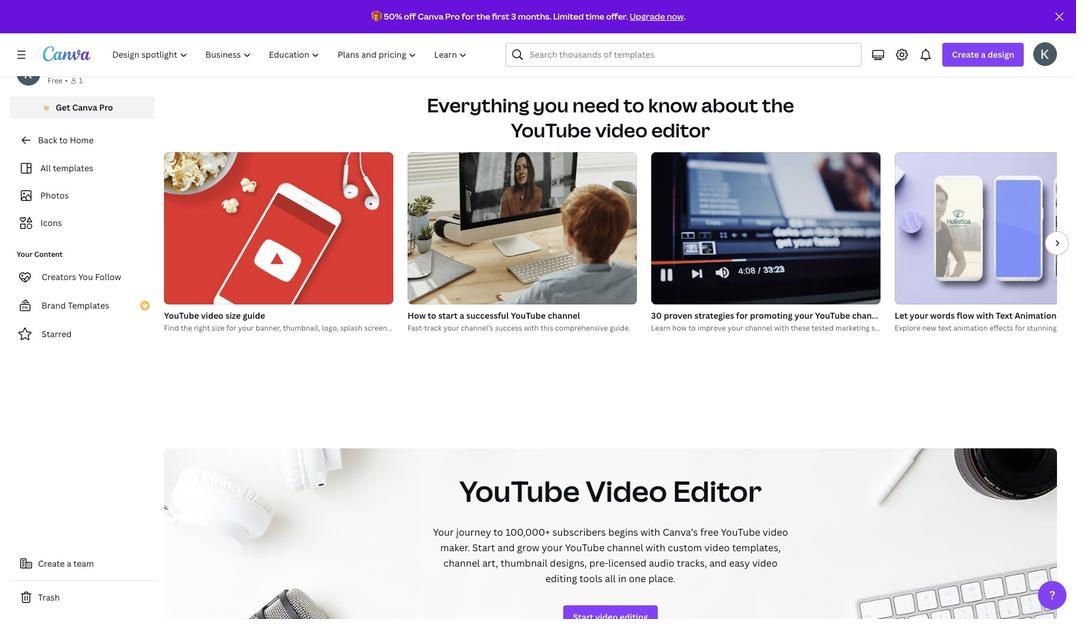 Task type: locate. For each thing, give the bounding box(es) containing it.
🎁
[[372, 11, 382, 22]]

subscribers
[[553, 525, 606, 539]]

your up designs,
[[542, 541, 563, 554]]

video up right
[[201, 310, 224, 321]]

to right how
[[689, 323, 696, 333]]

size left guide
[[226, 310, 241, 321]]

for inside let your words flow with text animations explore new text animation effects for stunning video
[[1016, 323, 1026, 333]]

this
[[541, 323, 554, 333]]

a inside how to start a successful youtube channel fast-track your channel's success with this comprehensive guide.
[[460, 310, 465, 321]]

create inside dropdown button
[[953, 49, 980, 60]]

2 vertical spatial a
[[67, 558, 71, 569]]

0 horizontal spatial canva
[[72, 102, 97, 113]]

for
[[462, 11, 475, 22], [737, 310, 749, 321], [227, 323, 237, 333], [1016, 323, 1026, 333]]

•
[[65, 76, 68, 86]]

a right start
[[460, 310, 465, 321]]

now
[[667, 11, 684, 22]]

0 vertical spatial canva
[[418, 11, 444, 22]]

pro up back to home link
[[99, 102, 113, 113]]

flow
[[958, 310, 975, 321]]

0 vertical spatial your
[[17, 249, 33, 259]]

improve
[[698, 323, 726, 333]]

0 vertical spatial a
[[982, 49, 987, 60]]

1 vertical spatial a
[[460, 310, 465, 321]]

🎁 50% off canva pro for the first 3 months. limited time offer. upgrade now .
[[372, 11, 686, 22]]

your inside your journey to 100,000+ subscribers begins with canva's free youtube video maker. start and grow your youtube channel with custom video templates, channel art, thumbnail designs, pre-licensed audio tracks, and easy video editing tools all in one place.
[[433, 525, 454, 539]]

video right stunning
[[1059, 323, 1077, 333]]

30 proven strategies for promoting your youtube channel learn how to improve your channel with these tested marketing strategies.
[[652, 310, 908, 333]]

the left first
[[477, 11, 491, 22]]

for right effects
[[1016, 323, 1026, 333]]

channel up marketing
[[853, 310, 885, 321]]

create left "design"
[[953, 49, 980, 60]]

1 vertical spatial canva
[[72, 102, 97, 113]]

1 vertical spatial create
[[38, 558, 65, 569]]

1 horizontal spatial the
[[477, 11, 491, 22]]

a left team
[[67, 558, 71, 569]]

1 vertical spatial the
[[763, 92, 795, 118]]

canva right 'get'
[[72, 102, 97, 113]]

in
[[619, 572, 627, 585]]

a inside dropdown button
[[982, 49, 987, 60]]

to up 'track'
[[428, 310, 437, 321]]

starred
[[42, 328, 72, 340]]

the right 'find'
[[181, 323, 192, 333]]

0 horizontal spatial and
[[391, 323, 404, 333]]

0 vertical spatial create
[[953, 49, 980, 60]]

your
[[17, 249, 33, 259], [433, 525, 454, 539]]

a inside button
[[67, 558, 71, 569]]

and left easy
[[710, 556, 727, 569]]

3
[[512, 11, 517, 22]]

journey
[[456, 525, 491, 539]]

your up maker.
[[433, 525, 454, 539]]

your up new
[[910, 310, 929, 321]]

with down "how to start a successful youtube channel" link
[[524, 323, 539, 333]]

youtube video size guide link
[[164, 309, 394, 322]]

the right the about in the right of the page
[[763, 92, 795, 118]]

the inside youtube video size guide find the right size for your banner, thumbnail, logo, splash screen, and other youtube graphics.
[[181, 323, 192, 333]]

a left "design"
[[982, 49, 987, 60]]

with up animation
[[977, 310, 995, 321]]

1 horizontal spatial create
[[953, 49, 980, 60]]

canva right off
[[418, 11, 444, 22]]

channel down 30 proven strategies for promoting your youtube channel link
[[746, 323, 773, 333]]

youtube inside how to start a successful youtube channel fast-track your channel's success with this comprehensive guide.
[[511, 310, 546, 321]]

youtube video size guide image
[[164, 152, 394, 304]]

stunning
[[1028, 323, 1058, 333]]

1 horizontal spatial your
[[433, 525, 454, 539]]

2 vertical spatial and
[[710, 556, 727, 569]]

the for for
[[477, 11, 491, 22]]

0 vertical spatial the
[[477, 11, 491, 22]]

0 vertical spatial and
[[391, 323, 404, 333]]

the inside everything you need to know about the youtube video editor
[[763, 92, 795, 118]]

create a team button
[[10, 552, 155, 576]]

logo,
[[322, 323, 339, 333]]

start
[[473, 541, 496, 554]]

your down start
[[444, 323, 459, 333]]

promoting
[[751, 310, 793, 321]]

upgrade now button
[[630, 11, 684, 22]]

channel down begins
[[607, 541, 644, 554]]

successful
[[467, 310, 509, 321]]

find
[[164, 323, 179, 333]]

create a team
[[38, 558, 94, 569]]

0 horizontal spatial your
[[17, 249, 33, 259]]

brand templates
[[42, 300, 109, 311]]

time
[[586, 11, 605, 22]]

let your words flow with text animations explore new text animation effects for stunning video
[[895, 310, 1077, 333]]

size right right
[[212, 323, 225, 333]]

how to start a successful youtube channel image
[[408, 152, 637, 304]]

icons link
[[17, 212, 147, 234]]

everything
[[427, 92, 530, 118]]

2 horizontal spatial and
[[710, 556, 727, 569]]

1 horizontal spatial size
[[226, 310, 241, 321]]

0 horizontal spatial the
[[181, 323, 192, 333]]

0 vertical spatial pro
[[446, 11, 460, 22]]

pro
[[446, 11, 460, 22], [99, 102, 113, 113]]

get canva pro
[[56, 102, 113, 113]]

creators you follow link
[[10, 265, 155, 289]]

create a design button
[[943, 43, 1025, 67]]

canva inside button
[[72, 102, 97, 113]]

for left first
[[462, 11, 475, 22]]

channel up this
[[548, 310, 581, 321]]

home
[[70, 134, 94, 146]]

pro inside button
[[99, 102, 113, 113]]

your inside youtube video size guide find the right size for your banner, thumbnail, logo, splash screen, and other youtube graphics.
[[238, 323, 254, 333]]

photos link
[[17, 184, 147, 207]]

2 horizontal spatial a
[[982, 49, 987, 60]]

1 horizontal spatial pro
[[446, 11, 460, 22]]

graphics.
[[458, 323, 489, 333]]

to right need
[[624, 92, 645, 118]]

off
[[404, 11, 416, 22]]

youtube
[[511, 117, 592, 143], [164, 310, 199, 321], [511, 310, 546, 321], [816, 310, 851, 321], [426, 323, 456, 333], [460, 471, 580, 510], [722, 525, 761, 539], [566, 541, 605, 554]]

2 horizontal spatial the
[[763, 92, 795, 118]]

pro right off
[[446, 11, 460, 22]]

brand
[[42, 300, 66, 311]]

0 horizontal spatial pro
[[99, 102, 113, 113]]

with right begins
[[641, 525, 661, 539]]

0 vertical spatial size
[[226, 310, 241, 321]]

guide
[[243, 310, 265, 321]]

channel
[[548, 310, 581, 321], [853, 310, 885, 321], [746, 323, 773, 333], [607, 541, 644, 554], [444, 556, 480, 569]]

canva
[[418, 11, 444, 22], [72, 102, 97, 113]]

1 vertical spatial your
[[433, 525, 454, 539]]

templates,
[[733, 541, 781, 554]]

1 vertical spatial size
[[212, 323, 225, 333]]

for right right
[[227, 323, 237, 333]]

and left the other
[[391, 323, 404, 333]]

video left know
[[596, 117, 648, 143]]

free
[[701, 525, 719, 539]]

to up start
[[494, 525, 504, 539]]

upgrade
[[630, 11, 666, 22]]

0 horizontal spatial create
[[38, 558, 65, 569]]

create inside button
[[38, 558, 65, 569]]

everything you need to know about the youtube video editor
[[427, 92, 795, 143]]

youtube video editor
[[460, 471, 762, 510]]

begins
[[609, 525, 639, 539]]

to inside 30 proven strategies for promoting your youtube channel learn how to improve your channel with these tested marketing strategies.
[[689, 323, 696, 333]]

your left content
[[17, 249, 33, 259]]

1 horizontal spatial and
[[498, 541, 515, 554]]

1 horizontal spatial a
[[460, 310, 465, 321]]

let your words flow with text animations image
[[895, 152, 1077, 304]]

start
[[439, 310, 458, 321]]

0 horizontal spatial a
[[67, 558, 71, 569]]

custom
[[668, 541, 703, 554]]

and up art,
[[498, 541, 515, 554]]

one
[[629, 572, 647, 585]]

youtube inside everything you need to know about the youtube video editor
[[511, 117, 592, 143]]

your for your content
[[17, 249, 33, 259]]

your down guide
[[238, 323, 254, 333]]

screen,
[[364, 323, 389, 333]]

create left team
[[38, 558, 65, 569]]

with inside let your words flow with text animations explore new text animation effects for stunning video
[[977, 310, 995, 321]]

2 vertical spatial the
[[181, 323, 192, 333]]

1 vertical spatial pro
[[99, 102, 113, 113]]

create
[[953, 49, 980, 60], [38, 558, 65, 569]]

with down promoting at the right of page
[[775, 323, 790, 333]]

design
[[988, 49, 1015, 60]]

video down free
[[705, 541, 730, 554]]

all
[[40, 162, 51, 174]]

your up these
[[795, 310, 814, 321]]

top level navigation element
[[105, 43, 478, 67]]

back to home link
[[10, 128, 155, 152]]

youtube inside 30 proven strategies for promoting your youtube channel learn how to improve your channel with these tested marketing strategies.
[[816, 310, 851, 321]]

0 horizontal spatial size
[[212, 323, 225, 333]]

video
[[596, 117, 648, 143], [201, 310, 224, 321], [1059, 323, 1077, 333], [763, 525, 789, 539], [705, 541, 730, 554], [753, 556, 778, 569]]

designs,
[[550, 556, 587, 569]]

all
[[605, 572, 616, 585]]

None search field
[[506, 43, 862, 67]]

brand templates link
[[10, 294, 155, 318]]

back to home
[[38, 134, 94, 146]]

with inside how to start a successful youtube channel fast-track your channel's success with this comprehensive guide.
[[524, 323, 539, 333]]

and
[[391, 323, 404, 333], [498, 541, 515, 554], [710, 556, 727, 569]]

for right the strategies
[[737, 310, 749, 321]]



Task type: describe. For each thing, give the bounding box(es) containing it.
thumbnail,
[[283, 323, 321, 333]]

animation
[[954, 323, 989, 333]]

a for team
[[67, 558, 71, 569]]

to inside how to start a successful youtube channel fast-track your channel's success with this comprehensive guide.
[[428, 310, 437, 321]]

easy
[[730, 556, 750, 569]]

video inside everything you need to know about the youtube video editor
[[596, 117, 648, 143]]

licensed
[[609, 556, 647, 569]]

templates
[[68, 300, 109, 311]]

tested
[[812, 323, 834, 333]]

first
[[492, 11, 510, 22]]

1 vertical spatial and
[[498, 541, 515, 554]]

tools
[[580, 572, 603, 585]]

know
[[649, 92, 698, 118]]

canva's
[[663, 525, 698, 539]]

how to start a successful youtube channel link
[[408, 309, 637, 322]]

effects
[[990, 323, 1014, 333]]

animations
[[1015, 310, 1062, 321]]

video down templates,
[[753, 556, 778, 569]]

channel inside how to start a successful youtube channel fast-track your channel's success with this comprehensive guide.
[[548, 310, 581, 321]]

youtube video size guide find the right size for your banner, thumbnail, logo, splash screen, and other youtube graphics.
[[164, 310, 489, 333]]

need
[[573, 92, 620, 118]]

your for your journey to 100,000+ subscribers begins with canva's free youtube video maker. start and grow your youtube channel with custom video templates, channel art, thumbnail designs, pre-licensed audio tracks, and easy video editing tools all in one place.
[[433, 525, 454, 539]]

your journey to 100,000+ subscribers begins with canva's free youtube video maker. start and grow your youtube channel with custom video templates, channel art, thumbnail designs, pre-licensed audio tracks, and easy video editing tools all in one place.
[[433, 525, 789, 585]]

all templates
[[40, 162, 93, 174]]

text
[[939, 323, 952, 333]]

editor
[[673, 471, 762, 510]]

Search search field
[[530, 43, 855, 66]]

trash
[[38, 592, 60, 603]]

success
[[495, 323, 523, 333]]

1 horizontal spatial canva
[[418, 11, 444, 22]]

get
[[56, 102, 70, 113]]

starred link
[[10, 322, 155, 346]]

create for create a design
[[953, 49, 980, 60]]

offer.
[[607, 11, 628, 22]]

video up templates,
[[763, 525, 789, 539]]

30 proven strategies for promoting your youtube channel image
[[652, 152, 881, 304]]

your inside your journey to 100,000+ subscribers begins with canva's free youtube video maker. start and grow your youtube channel with custom video templates, channel art, thumbnail designs, pre-licensed audio tracks, and easy video editing tools all in one place.
[[542, 541, 563, 554]]

video inside youtube video size guide find the right size for your banner, thumbnail, logo, splash screen, and other youtube graphics.
[[201, 310, 224, 321]]

content
[[34, 249, 63, 259]]

to right back
[[59, 134, 68, 146]]

the for about
[[763, 92, 795, 118]]

video inside let your words flow with text animations explore new text animation effects for stunning video
[[1059, 323, 1077, 333]]

1
[[79, 76, 83, 86]]

about
[[702, 92, 759, 118]]

a for design
[[982, 49, 987, 60]]

you
[[78, 271, 93, 282]]

channel down maker.
[[444, 556, 480, 569]]

templates
[[53, 162, 93, 174]]

create a design
[[953, 49, 1015, 60]]

let
[[895, 310, 908, 321]]

how to start a successful youtube channel fast-track your channel's success with this comprehensive guide.
[[408, 310, 631, 333]]

video
[[586, 471, 668, 510]]

learn
[[652, 323, 671, 333]]

right
[[194, 323, 210, 333]]

trash link
[[10, 586, 155, 610]]

30
[[652, 310, 662, 321]]

100,000+
[[506, 525, 551, 539]]

30 proven strategies for promoting your youtube channel link
[[652, 309, 885, 322]]

follow
[[95, 271, 121, 282]]

proven
[[664, 310, 693, 321]]

explore
[[895, 323, 921, 333]]

with up audio
[[646, 541, 666, 554]]

banner,
[[256, 323, 281, 333]]

create for create a team
[[38, 558, 65, 569]]

kendall parks image
[[1034, 42, 1058, 66]]

splash
[[341, 323, 363, 333]]

to inside your journey to 100,000+ subscribers begins with canva's free youtube video maker. start and grow your youtube channel with custom video templates, channel art, thumbnail designs, pre-licensed audio tracks, and easy video editing tools all in one place.
[[494, 525, 504, 539]]

maker.
[[441, 541, 470, 554]]

.
[[684, 11, 686, 22]]

let your words flow with text animations link
[[895, 309, 1077, 322]]

channel's
[[461, 323, 494, 333]]

editor
[[652, 117, 711, 143]]

all templates link
[[17, 157, 147, 180]]

get canva pro button
[[10, 96, 155, 119]]

and inside youtube video size guide find the right size for your banner, thumbnail, logo, splash screen, and other youtube graphics.
[[391, 323, 404, 333]]

50%
[[384, 11, 403, 22]]

your inside how to start a successful youtube channel fast-track your channel's success with this comprehensive guide.
[[444, 323, 459, 333]]

fast-
[[408, 323, 425, 333]]

text
[[997, 310, 1013, 321]]

strategies
[[695, 310, 735, 321]]

your right improve
[[728, 323, 744, 333]]

free •
[[48, 76, 68, 86]]

your content
[[17, 249, 63, 259]]

place.
[[649, 572, 676, 585]]

for inside youtube video size guide find the right size for your banner, thumbnail, logo, splash screen, and other youtube graphics.
[[227, 323, 237, 333]]

other
[[406, 323, 425, 333]]

photos
[[40, 190, 69, 201]]

strategies.
[[872, 323, 908, 333]]

back
[[38, 134, 57, 146]]

for inside 30 proven strategies for promoting your youtube channel learn how to improve your channel with these tested marketing strategies.
[[737, 310, 749, 321]]

comprehensive
[[555, 323, 608, 333]]

tracks,
[[677, 556, 708, 569]]

your inside let your words flow with text animations explore new text animation effects for stunning video
[[910, 310, 929, 321]]

team
[[73, 558, 94, 569]]

creators
[[42, 271, 76, 282]]

new
[[923, 323, 937, 333]]

how
[[408, 310, 426, 321]]

these
[[791, 323, 811, 333]]

months.
[[518, 11, 552, 22]]

art,
[[483, 556, 499, 569]]

to inside everything you need to know about the youtube video editor
[[624, 92, 645, 118]]

with inside 30 proven strategies for promoting your youtube channel learn how to improve your channel with these tested marketing strategies.
[[775, 323, 790, 333]]

how
[[673, 323, 687, 333]]

free
[[48, 76, 63, 86]]

youtube video editor image
[[164, 448, 1058, 619]]



Task type: vqa. For each thing, say whether or not it's contained in the screenshot.
the Search elements search box
no



